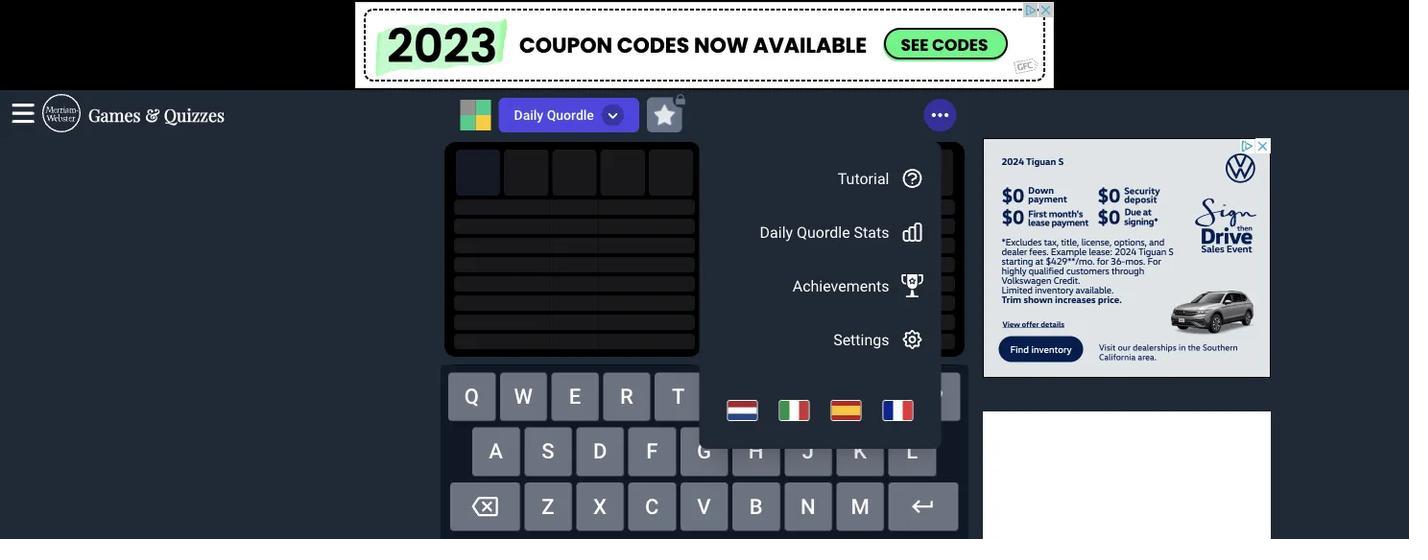 Task type: locate. For each thing, give the bounding box(es) containing it.
2 row 9. future guess. row from the left
[[714, 332, 955, 351]]

quordle right "quordle" link
[[547, 107, 594, 123]]

stats
[[854, 223, 889, 241]]

z
[[542, 494, 554, 519]]

backspace key button
[[450, 483, 521, 532]]

u button
[[758, 373, 806, 422]]

2 row 6. future guess. row from the left
[[714, 275, 955, 294]]

row 9. future guess. row up e on the left bottom
[[454, 332, 695, 351]]

games
[[88, 103, 141, 126]]

daily inside dropdown button
[[514, 107, 544, 123]]

row 8. future guess. row for row 7. future guess. row associated with game board 1 table
[[454, 313, 695, 332]]

row 2. future guess. image
[[907, 200, 955, 215]]

1 row 9. future guess. row from the left
[[454, 332, 695, 351]]

row 1. current guess . row
[[454, 148, 695, 198], [714, 148, 955, 198]]

row 2. future guess. row down daily quordle dropdown button
[[454, 198, 695, 217]]

quordle for daily quordle stats
[[797, 223, 850, 241]]

game boards element
[[441, 138, 969, 540]]

0 horizontal spatial quordle
[[547, 107, 594, 123]]

1 horizontal spatial row 1. current guess . row
[[714, 148, 955, 198]]

2 row 7. future guess. row from the left
[[714, 294, 955, 313]]

row 4. future guess. row
[[454, 236, 695, 255], [714, 236, 955, 255]]

0 vertical spatial quordle
[[547, 107, 594, 123]]

1 row 3. future guess. row from the left
[[454, 217, 695, 236]]

row 3. future guess. row for game board 2 table's 'row 1. current guess .' row
[[714, 217, 955, 236]]

1 row 7. future guess. row from the left
[[454, 294, 695, 313]]

1 horizontal spatial daily
[[760, 223, 793, 241]]

1 horizontal spatial row 6. future guess. row
[[714, 275, 955, 294]]

row 7. future guess. row up e on the left bottom
[[454, 294, 695, 313]]

0 horizontal spatial row 4. future guess. row
[[454, 236, 695, 255]]

2 row 4. future guess. row from the left
[[714, 236, 955, 255]]

daily quordle
[[514, 107, 594, 123]]

n button
[[785, 483, 833, 532]]

row 9. future guess. row
[[454, 332, 695, 351], [714, 332, 955, 351]]

1 horizontal spatial row 4. future guess. row
[[714, 236, 955, 255]]

o button
[[861, 373, 909, 422]]

l
[[907, 439, 918, 464]]

y button
[[707, 373, 754, 422]]

row 1. current guess . row up daily quordle stats
[[714, 148, 955, 198]]

enter key image
[[910, 494, 936, 520]]

0 horizontal spatial row 7. future guess. row
[[454, 294, 695, 313]]

daily for daily quordle
[[514, 107, 544, 123]]

0 horizontal spatial row 8. future guess. row
[[454, 313, 695, 332]]

e button
[[552, 373, 599, 422]]

p button
[[913, 373, 961, 422]]

quizzes
[[164, 103, 225, 126]]

quordle inside dropdown button
[[547, 107, 594, 123]]

1 row 1. current guess . row from the left
[[454, 148, 695, 198]]

1 vertical spatial daily
[[760, 223, 793, 241]]

quordle nederlands image
[[728, 401, 757, 420]]

row 7. future guess. row up settings
[[714, 294, 955, 313]]

row 1. current guess . row for game board 2 table
[[714, 148, 955, 198]]

settings image
[[901, 328, 924, 351]]

1 horizontal spatial row 5. future guess. row
[[714, 255, 955, 275]]

2 vertical spatial advertisement region
[[983, 412, 1271, 540]]

&
[[145, 103, 160, 126]]

open more options dropdown image
[[924, 99, 957, 132]]

m
[[851, 494, 870, 519]]

tutorial
[[838, 169, 889, 188]]

t button
[[655, 373, 703, 422]]

row 5. future guess. row inside game board 1 table
[[454, 255, 695, 275]]

1 horizontal spatial row 2. future guess. row
[[714, 198, 955, 217]]

1 row 4. future guess. row from the left
[[454, 236, 695, 255]]

row 2. future guess. row
[[454, 198, 695, 217], [714, 198, 955, 217]]

row 1. current guess . row for game board 1 table
[[454, 148, 695, 198]]

b
[[749, 494, 763, 519]]

daily up the achievements
[[760, 223, 793, 241]]

keyboard row 1 row
[[444, 369, 965, 424]]

v
[[697, 494, 711, 519]]

0 horizontal spatial row 3. future guess. row
[[454, 217, 695, 236]]

w
[[514, 384, 533, 409]]

1 row 8. future guess. row from the left
[[454, 313, 695, 332]]

d button
[[576, 428, 625, 477]]

j button
[[785, 428, 833, 477]]

n
[[801, 494, 816, 519]]

c
[[645, 494, 659, 519]]

1 row 6. future guess. row from the left
[[454, 275, 695, 294]]

row 6. future guess. row for row 7. future guess. row associated with game board 2 table
[[714, 275, 955, 294]]

2 row 5. future guess. row from the left
[[714, 255, 955, 275]]

tutorial image
[[901, 167, 924, 190]]

1 row 5. future guess. row from the left
[[454, 255, 695, 275]]

1 horizontal spatial row 8. future guess. row
[[714, 313, 955, 332]]

enter key button
[[889, 483, 959, 532]]

row 1. current guess . row down daily quordle dropdown button
[[454, 148, 695, 198]]

quordle left stats at the top of page
[[797, 223, 850, 241]]

0 horizontal spatial row 2. future guess. row
[[454, 198, 695, 217]]

k button
[[837, 428, 885, 477]]

0 horizontal spatial row 9. future guess. row
[[454, 332, 695, 351]]

l button
[[889, 428, 937, 477]]

row 6. future guess. row
[[454, 275, 695, 294], [714, 275, 955, 294]]

row 8. future guess. row for row 7. future guess. row associated with game board 2 table
[[714, 313, 955, 332]]

f
[[646, 439, 658, 464]]

2 row 8. future guess. row from the left
[[714, 313, 955, 332]]

s button
[[524, 428, 573, 477]]

0 horizontal spatial row 5. future guess. row
[[454, 255, 695, 275]]

q button
[[448, 373, 496, 422]]

row 4. future guess. row inside game board 1 table
[[454, 236, 695, 255]]

0 horizontal spatial daily
[[514, 107, 544, 123]]

2 row 1. current guess . row from the left
[[714, 148, 955, 198]]

1 horizontal spatial quordle
[[797, 223, 850, 241]]

row 8. future guess. row
[[454, 313, 695, 332], [714, 313, 955, 332]]

row 8. future guess. row down the achievements
[[714, 313, 955, 332]]

u
[[775, 384, 789, 409]]

nederlands link
[[717, 390, 768, 432]]

game boards row 2 element
[[441, 361, 969, 540]]

achievements image
[[901, 275, 924, 298]]

2 row 3. future guess. row from the left
[[714, 217, 955, 236]]

quordle
[[547, 107, 594, 123], [797, 223, 850, 241]]

daily right "quordle" link
[[514, 107, 544, 123]]

quordle link
[[460, 100, 491, 131]]

x button
[[576, 483, 625, 532]]

row 7. future guess. row
[[454, 294, 695, 313], [714, 294, 955, 313]]

row 3. future guess. row
[[454, 217, 695, 236], [714, 217, 955, 236]]

1 vertical spatial quordle
[[797, 223, 850, 241]]

t
[[672, 384, 685, 409]]

q
[[464, 384, 479, 409]]

row 5. future guess. row inside game board 2 table
[[714, 255, 955, 275]]

x
[[593, 494, 607, 519]]

2 row 2. future guess. row from the left
[[714, 198, 955, 217]]

daily
[[514, 107, 544, 123], [760, 223, 793, 241]]

0 horizontal spatial row 6. future guess. row
[[454, 275, 695, 294]]

0 vertical spatial daily
[[514, 107, 544, 123]]

h
[[749, 439, 764, 464]]

row 2. future guess. row up daily quordle stats
[[714, 198, 955, 217]]

game board 2 table
[[708, 142, 965, 357]]

1 horizontal spatial row 9. future guess. row
[[714, 332, 955, 351]]

row 3. future guess. row for 'row 1. current guess .' row for game board 1 table
[[454, 217, 695, 236]]

d
[[593, 439, 607, 464]]

1 horizontal spatial row 7. future guess. row
[[714, 294, 955, 313]]

row 2. future guess. row for the row 3. future guess. row associated with game board 2 table's 'row 1. current guess .' row
[[714, 198, 955, 217]]

row 8. future guess. row up e on the left bottom
[[454, 313, 695, 332]]

daily for daily quordle stats
[[760, 223, 793, 241]]

1 horizontal spatial row 3. future guess. row
[[714, 217, 955, 236]]

row 5. future guess. row
[[454, 255, 695, 275], [714, 255, 955, 275]]

advertisement region
[[355, 2, 1054, 88], [983, 138, 1271, 378], [983, 412, 1271, 540]]

row 9. future guess. row up i
[[714, 332, 955, 351]]

row 5. future guess. row for row 4. future guess. row in game board 1 table
[[454, 255, 695, 275]]

0 horizontal spatial row 1. current guess . row
[[454, 148, 695, 198]]

row 4. future guess. row inside game board 2 table
[[714, 236, 955, 255]]

row 9. future guess. row for "row 8. future guess." row corresponding to row 7. future guess. row associated with game board 2 table
[[714, 332, 955, 351]]

1 row 2. future guess. row from the left
[[454, 198, 695, 217]]



Task type: vqa. For each thing, say whether or not it's contained in the screenshot.
the leftmost 'Daily'
yes



Task type: describe. For each thing, give the bounding box(es) containing it.
achievements
[[793, 277, 889, 295]]

1 vertical spatial advertisement region
[[983, 138, 1271, 378]]

i
[[830, 384, 836, 409]]

a
[[489, 439, 503, 464]]

backspace key image
[[472, 494, 498, 520]]

y
[[724, 384, 736, 409]]

games & quizzes link
[[88, 103, 225, 128]]

quordle español image
[[832, 401, 861, 420]]

row 7. future guess. row for game board 2 table
[[714, 294, 955, 313]]

z button
[[524, 483, 573, 532]]

p
[[930, 384, 943, 409]]

keyboard row 3 row
[[444, 479, 965, 534]]

row 6. future guess. row for row 7. future guess. row associated with game board 1 table
[[454, 275, 695, 294]]

e
[[569, 384, 581, 409]]

s
[[542, 439, 554, 464]]

game board 1 table
[[444, 142, 701, 357]]

keyboard row 2 row
[[444, 424, 965, 479]]

games & quizzes
[[88, 103, 225, 126]]

quordle for daily quordle
[[547, 107, 594, 123]]

v button
[[681, 483, 729, 532]]

quordle français image
[[884, 401, 912, 420]]

g button
[[681, 428, 729, 477]]

c button
[[629, 483, 677, 532]]

italiano link
[[768, 390, 820, 432]]

row 2. future guess. row for the row 3. future guess. row associated with 'row 1. current guess .' row for game board 1 table
[[454, 198, 695, 217]]

b button
[[733, 483, 781, 532]]

0 vertical spatial advertisement region
[[355, 2, 1054, 88]]

f button
[[629, 428, 677, 477]]

row 4. future guess. row for the row 3. future guess. row associated with game board 2 table's 'row 1. current guess .' row
[[714, 236, 955, 255]]

r
[[620, 384, 633, 409]]

w button
[[500, 373, 548, 422]]

español link
[[820, 390, 872, 432]]

quordle image
[[460, 100, 491, 131]]

a button
[[472, 428, 521, 477]]

daily quordle stats
[[760, 223, 889, 241]]

o
[[878, 384, 892, 409]]

français link
[[872, 390, 924, 432]]

settings
[[833, 331, 889, 349]]

row 4. future guess. row for the row 3. future guess. row associated with 'row 1. current guess .' row for game board 1 table
[[454, 236, 695, 255]]

row 9. future guess. row for "row 8. future guess." row related to row 7. future guess. row associated with game board 1 table
[[454, 332, 695, 351]]

r button
[[603, 373, 651, 422]]

h button
[[733, 428, 781, 477]]

daily quordle button
[[499, 98, 639, 132]]

j
[[802, 439, 814, 464]]

daily quordle stats image
[[901, 221, 924, 244]]

game boards row 1 element
[[441, 138, 969, 361]]

keyboard table
[[441, 365, 969, 540]]

i button
[[810, 373, 858, 422]]

row 5. future guess. row for row 4. future guess. row inside the game board 2 table
[[714, 255, 955, 275]]

g
[[697, 439, 711, 464]]

row 7. future guess. row for game board 1 table
[[454, 294, 695, 313]]

k
[[854, 439, 867, 464]]

quordle italiano image
[[780, 401, 809, 420]]

m button
[[837, 483, 885, 532]]



